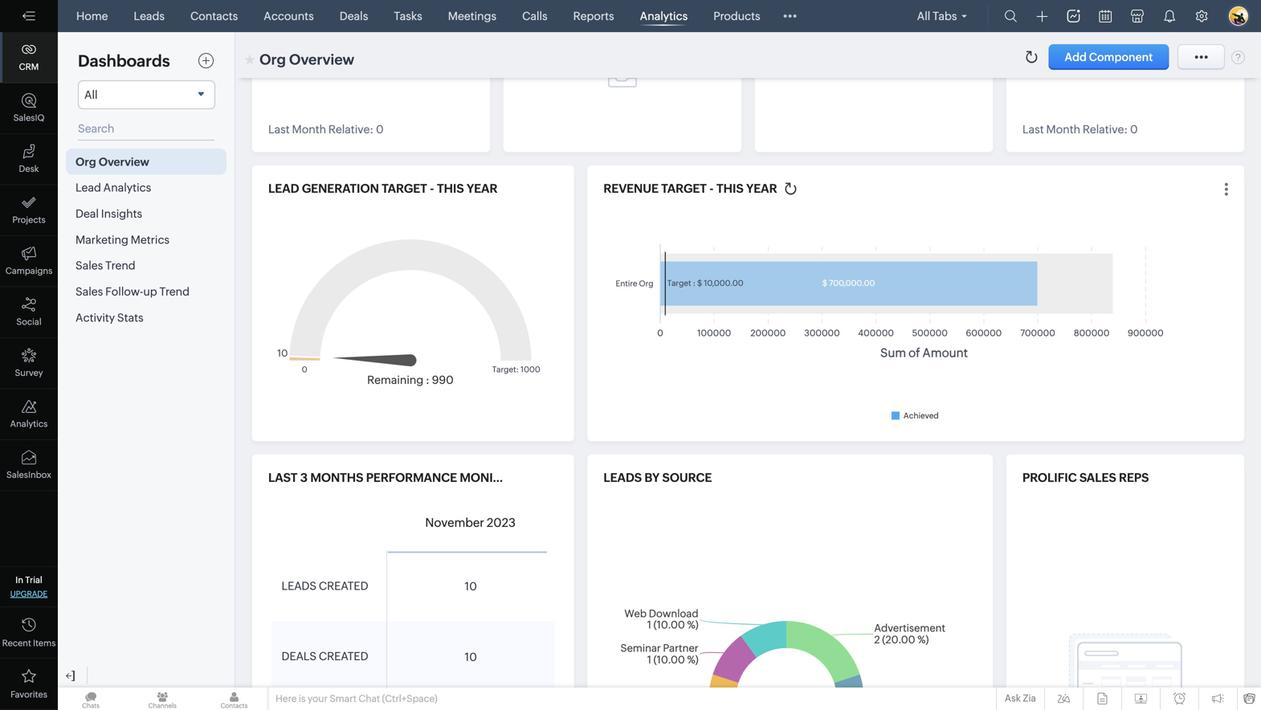 Task type: locate. For each thing, give the bounding box(es) containing it.
0 vertical spatial analytics link
[[634, 0, 694, 32]]

analytics
[[640, 10, 688, 22], [10, 419, 48, 429]]

smart
[[330, 693, 357, 704]]

tabs
[[933, 10, 957, 22]]

your
[[308, 693, 328, 704]]

campaigns
[[5, 266, 52, 276]]

projects link
[[0, 185, 58, 236]]

tasks link
[[387, 0, 429, 32]]

1 vertical spatial analytics
[[10, 419, 48, 429]]

analytics link right reports at the top left of the page
[[634, 0, 694, 32]]

analytics right reports at the top left of the page
[[640, 10, 688, 22]]

desk link
[[0, 134, 58, 185]]

0 vertical spatial analytics
[[640, 10, 688, 22]]

in
[[16, 575, 23, 585]]

contacts link
[[184, 0, 244, 32]]

items
[[33, 638, 56, 648]]

analytics up salesinbox link
[[10, 419, 48, 429]]

salesiq link
[[0, 83, 58, 134]]

analytics link
[[634, 0, 694, 32], [0, 389, 58, 440]]

products link
[[707, 0, 767, 32]]

1 vertical spatial analytics link
[[0, 389, 58, 440]]

home
[[76, 10, 108, 22]]

is
[[299, 693, 306, 704]]

contacts
[[190, 10, 238, 22]]

contacts image
[[201, 688, 267, 710]]

reports link
[[567, 0, 621, 32]]

analytics link down the survey
[[0, 389, 58, 440]]

ask
[[1005, 693, 1021, 704]]

calls
[[522, 10, 548, 22]]

1 horizontal spatial analytics link
[[634, 0, 694, 32]]

social link
[[0, 287, 58, 338]]

deals
[[340, 10, 368, 22]]

meetings link
[[442, 0, 503, 32]]

in trial upgrade
[[10, 575, 48, 598]]



Task type: describe. For each thing, give the bounding box(es) containing it.
favorites
[[11, 690, 47, 700]]

salesinbox link
[[0, 440, 58, 491]]

leads link
[[127, 0, 171, 32]]

upgrade
[[10, 589, 48, 598]]

calendar image
[[1099, 10, 1112, 22]]

salesiq
[[13, 113, 45, 123]]

marketplace image
[[1131, 10, 1144, 22]]

0 horizontal spatial analytics
[[10, 419, 48, 429]]

calls link
[[516, 0, 554, 32]]

sales motivator image
[[1067, 10, 1080, 22]]

trial
[[25, 575, 42, 585]]

recent items
[[2, 638, 56, 648]]

zia
[[1023, 693, 1036, 704]]

leads
[[134, 10, 165, 22]]

crm
[[19, 62, 39, 72]]

chats image
[[58, 688, 124, 710]]

1 horizontal spatial analytics
[[640, 10, 688, 22]]

recent
[[2, 638, 31, 648]]

all
[[917, 10, 930, 22]]

crm link
[[0, 32, 58, 83]]

home link
[[70, 0, 115, 32]]

channels image
[[129, 688, 196, 710]]

all tabs
[[917, 10, 957, 22]]

quick actions image
[[1037, 11, 1048, 22]]

ask zia
[[1005, 693, 1036, 704]]

chat
[[359, 693, 380, 704]]

deals link
[[333, 0, 375, 32]]

survey link
[[0, 338, 58, 389]]

notifications image
[[1163, 10, 1176, 22]]

products
[[714, 10, 760, 22]]

campaigns link
[[0, 236, 58, 287]]

reports
[[573, 10, 614, 22]]

salesinbox
[[6, 470, 51, 480]]

search image
[[1005, 10, 1017, 22]]

accounts
[[264, 10, 314, 22]]

configure settings image
[[1195, 10, 1208, 22]]

0 horizontal spatial analytics link
[[0, 389, 58, 440]]

here is your smart chat (ctrl+space)
[[276, 693, 438, 704]]

meetings
[[448, 10, 497, 22]]

(ctrl+space)
[[382, 693, 438, 704]]

accounts link
[[257, 0, 320, 32]]

social
[[16, 317, 41, 327]]

here
[[276, 693, 297, 704]]

projects
[[12, 215, 46, 225]]

survey
[[15, 368, 43, 378]]

tasks
[[394, 10, 422, 22]]

desk
[[19, 164, 39, 174]]



Task type: vqa. For each thing, say whether or not it's contained in the screenshot.
Panel
no



